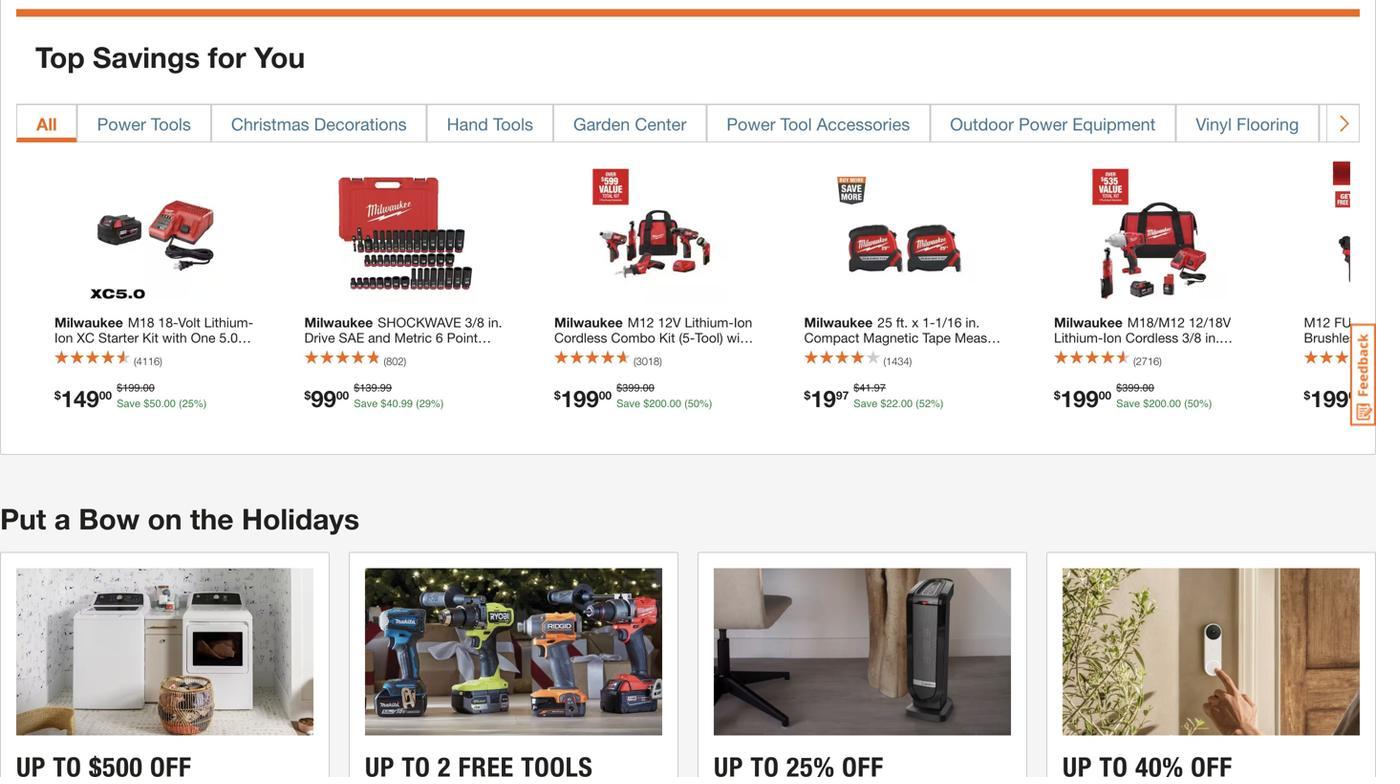 Task type: vqa. For each thing, say whether or not it's contained in the screenshot.


Task type: describe. For each thing, give the bounding box(es) containing it.
5 ) from the left
[[1160, 355, 1162, 368]]

( inside $ 149 00 $ 199 . 00 save $ 50 . 00 ( 25 %)
[[179, 398, 182, 410]]

garden
[[574, 114, 630, 134]]

25 ft. x 1-1/16 in. compact magnetic tape measure with 15 ft. reach (2-pack)
[[804, 314, 1007, 361]]

kit inside m18 18-volt lithium- ion xc starter kit with one 5.0ah battery and charger
[[142, 330, 159, 346]]

(43-
[[419, 345, 443, 361]]

compact
[[804, 330, 860, 346]]

drive
[[304, 330, 335, 346]]

christmas decorations
[[231, 114, 407, 134]]

set
[[395, 345, 415, 361]]

$ 19 97 $ 41 . 97 save $ 22 . 00 ( 52 %)
[[804, 382, 944, 412]]

ion inside the m12 12v lithium-ion cordless combo kit (5-tool) with two 1.5 ah batteries, charger and tool bag
[[734, 314, 753, 330]]

200 for 2716
[[1149, 398, 1167, 410]]

piece)
[[443, 345, 479, 361]]

holidays
[[242, 502, 360, 536]]

image for up to 40% off image
[[1063, 568, 1360, 736]]

1 horizontal spatial 97
[[874, 382, 886, 394]]

18-
[[158, 314, 178, 330]]

image for up to $500 off image
[[16, 568, 314, 736]]

( 802 )
[[384, 355, 406, 368]]

two
[[554, 345, 578, 361]]

power tool accessories
[[727, 114, 910, 134]]

2716
[[1136, 355, 1160, 368]]

) for reach
[[910, 355, 912, 368]]

shockwave 3/8 in. drive sae and metric 6 point impact socket set (43-piece)
[[304, 314, 502, 361]]

802
[[386, 355, 404, 368]]

christmas decorations button
[[211, 104, 427, 142]]

on
[[148, 502, 182, 536]]

milwaukee for 99
[[304, 314, 373, 330]]

christmas
[[231, 114, 309, 134]]

) for charger
[[160, 355, 162, 368]]

pack)
[[925, 345, 959, 361]]

$ 149 00 $ 199 . 00 save $ 50 . 00 ( 25 %)
[[54, 382, 207, 412]]

(5-
[[679, 330, 695, 346]]

50 inside $ 149 00 $ 199 . 00 save $ 50 . 00 ( 25 %)
[[149, 398, 161, 410]]

volt
[[178, 314, 201, 330]]

ah
[[605, 345, 621, 361]]

outdoor power equipment
[[950, 114, 1156, 134]]

shockwave 3/8 in. drive sae and metric 6 point impact socket set (43-piece) image
[[334, 162, 478, 305]]

with inside '25 ft. x 1-1/16 in. compact magnetic tape measure with 15 ft. reach (2-pack)'
[[804, 345, 829, 361]]

41
[[860, 382, 871, 394]]

149
[[61, 385, 99, 412]]

$ 199 00
[[1304, 385, 1362, 412]]

25 ft. x 1-1/16 in. compact magnetic tape measure with 15 ft. reach (2-pack) image
[[834, 162, 977, 305]]

reach
[[867, 345, 905, 361]]

with inside m18 18-volt lithium- ion xc starter kit with one 5.0ah battery and charger
[[162, 330, 187, 346]]

29
[[419, 398, 431, 410]]

milwaukee for 19
[[804, 314, 873, 330]]

charger inside the m12 12v lithium-ion cordless combo kit (5-tool) with two 1.5 ah batteries, charger and tool bag
[[685, 345, 733, 361]]

power tools
[[97, 114, 191, 134]]

savings
[[93, 40, 200, 74]]

tape
[[923, 330, 951, 346]]

milwaukee for 149
[[54, 314, 123, 330]]

6
[[436, 330, 443, 346]]

00 inside $ 199 00
[[1349, 389, 1362, 402]]

next arrow image
[[1336, 114, 1351, 133]]

bow
[[79, 502, 140, 536]]

impact
[[304, 345, 346, 361]]

200 for 3018
[[649, 398, 667, 410]]

m18
[[128, 314, 154, 330]]

$ 199 00 $ 399 . 00 save $ 200 . 00 ( 50 %) for ( 3018 )
[[554, 382, 713, 412]]

( 2716 )
[[1134, 355, 1162, 368]]

5.0ah
[[219, 330, 254, 346]]

%) for batteries,
[[700, 398, 713, 410]]

) for piece)
[[404, 355, 406, 368]]

for
[[208, 40, 246, 74]]

vinyl flooring
[[1196, 114, 1299, 134]]

1434
[[886, 355, 910, 368]]

139
[[360, 382, 377, 394]]

cordless
[[554, 330, 608, 346]]

0 horizontal spatial 99
[[311, 385, 336, 412]]

put a bow on the holidays
[[0, 502, 360, 536]]

battery
[[54, 345, 98, 361]]

milwaukee for 199
[[554, 314, 623, 330]]

milwaukee link
[[1054, 314, 1257, 391]]

$ 199 00 $ 399 . 00 save $ 200 . 00 ( 50 %) for ( 2716 )
[[1054, 382, 1213, 412]]

all
[[36, 114, 57, 134]]

22
[[887, 398, 898, 410]]

and inside the m12 12v lithium-ion cordless combo kit (5-tool) with two 1.5 ah batteries, charger and tool bag
[[554, 360, 577, 376]]

and inside shockwave 3/8 in. drive sae and metric 6 point impact socket set (43-piece)
[[368, 330, 391, 346]]

power for power tools
[[97, 114, 146, 134]]

xc
[[77, 330, 95, 346]]

point
[[447, 330, 478, 346]]

vinyl flooring button
[[1176, 104, 1320, 142]]

m12 12v lithium-ion cordless combo kit (5-tool) with two 1.5 ah batteries, charger and tool bag
[[554, 314, 753, 376]]

0 vertical spatial ft.
[[896, 314, 908, 330]]

2 horizontal spatial 99
[[401, 398, 413, 410]]

m12 fuel 12-volt lithium-ion brushless cordless hammer drill and impact driver combo kit w/2 batteries and bag (2-tool) image
[[1334, 162, 1377, 305]]

lithium- inside the m12 12v lithium-ion cordless combo kit (5-tool) with two 1.5 ah batteries, charger and tool bag
[[685, 314, 734, 330]]

top
[[35, 40, 85, 74]]

tools for power tools
[[151, 114, 191, 134]]

3018
[[636, 355, 660, 368]]

measure
[[955, 330, 1007, 346]]

15
[[833, 345, 848, 361]]

a
[[54, 502, 71, 536]]

25 inside '25 ft. x 1-1/16 in. compact magnetic tape measure with 15 ft. reach (2-pack)'
[[878, 314, 893, 330]]

flooring
[[1237, 114, 1299, 134]]

199 inside $ 149 00 $ 199 . 00 save $ 50 . 00 ( 25 %)
[[123, 382, 140, 394]]

you
[[254, 40, 305, 74]]

x
[[912, 314, 919, 330]]

$ inside $ 199 00
[[1304, 389, 1311, 402]]

25 inside $ 149 00 $ 199 . 00 save $ 50 . 00 ( 25 %)
[[182, 398, 194, 410]]

save for ah
[[617, 398, 641, 410]]

accessories
[[817, 114, 910, 134]]

equipment
[[1073, 114, 1156, 134]]

tool s
[[1340, 114, 1377, 134]]

tools for hand tools
[[493, 114, 533, 134]]

(2-
[[909, 345, 925, 361]]

feedback link image
[[1351, 323, 1377, 426]]

save for ft.
[[854, 398, 878, 410]]

399 for ( 2716 )
[[1123, 382, 1140, 394]]

( 3018 )
[[634, 355, 662, 368]]

hand tools button
[[427, 104, 553, 142]]

12v
[[658, 314, 681, 330]]

magnetic
[[863, 330, 919, 346]]

garden center button
[[553, 104, 707, 142]]

tool inside the m12 12v lithium-ion cordless combo kit (5-tool) with two 1.5 ah batteries, charger and tool bag
[[581, 360, 605, 376]]



Task type: locate. For each thing, give the bounding box(es) containing it.
with
[[162, 330, 187, 346], [727, 330, 752, 346], [804, 345, 829, 361]]

3 %) from the left
[[700, 398, 713, 410]]

0 horizontal spatial power
[[97, 114, 146, 134]]

hand tools
[[447, 114, 533, 134]]

2 horizontal spatial 50
[[1188, 398, 1200, 410]]

1 in. from the left
[[488, 314, 502, 330]]

center
[[635, 114, 687, 134]]

tool s button
[[1320, 104, 1377, 142]]

2 399 from the left
[[1123, 382, 1140, 394]]

4 save from the left
[[854, 398, 878, 410]]

save down 41
[[854, 398, 878, 410]]

with left the 15
[[804, 345, 829, 361]]

save for (43-
[[354, 398, 378, 410]]

and left 1.5
[[554, 360, 577, 376]]

tools inside power tools "button"
[[151, 114, 191, 134]]

25 down one
[[182, 398, 194, 410]]

starter
[[98, 330, 139, 346]]

2 50 from the left
[[688, 398, 700, 410]]

lithium- right the volt
[[204, 314, 253, 330]]

image for up to 25% off image
[[714, 568, 1011, 736]]

in. right 1/16
[[966, 314, 980, 330]]

4116
[[136, 355, 160, 368]]

00
[[143, 382, 155, 394], [643, 382, 655, 394], [1143, 382, 1155, 394], [99, 389, 112, 402], [336, 389, 349, 402], [599, 389, 612, 402], [1099, 389, 1112, 402], [1349, 389, 1362, 402], [164, 398, 176, 410], [670, 398, 682, 410], [901, 398, 913, 410], [1170, 398, 1182, 410]]

tool left the accessories at right top
[[781, 114, 812, 134]]

0 horizontal spatial with
[[162, 330, 187, 346]]

kit
[[142, 330, 159, 346], [659, 330, 675, 346]]

200 down the ( 3018 )
[[649, 398, 667, 410]]

save
[[117, 398, 141, 410], [354, 398, 378, 410], [617, 398, 641, 410], [854, 398, 878, 410], [1117, 398, 1141, 410]]

1 horizontal spatial ft.
[[896, 314, 908, 330]]

1 charger from the left
[[128, 345, 175, 361]]

1 horizontal spatial in.
[[966, 314, 980, 330]]

power inside button
[[1019, 114, 1068, 134]]

save inside $ 19 97 $ 41 . 97 save $ 22 . 00 ( 52 %)
[[854, 398, 878, 410]]

5 %) from the left
[[1200, 398, 1213, 410]]

ion right tool)
[[734, 314, 753, 330]]

$ 199 00 $ 399 . 00 save $ 200 . 00 ( 50 %) down 'bag'
[[554, 382, 713, 412]]

25 left "x"
[[878, 314, 893, 330]]

1 save from the left
[[117, 398, 141, 410]]

00 inside $ 19 97 $ 41 . 97 save $ 22 . 00 ( 52 %)
[[901, 398, 913, 410]]

2 lithium- from the left
[[685, 314, 734, 330]]

kit up ( 4116 )
[[142, 330, 159, 346]]

.
[[140, 382, 143, 394], [377, 382, 380, 394], [640, 382, 643, 394], [871, 382, 874, 394], [1140, 382, 1143, 394], [161, 398, 164, 410], [398, 398, 401, 410], [667, 398, 670, 410], [898, 398, 901, 410], [1167, 398, 1170, 410]]

1 horizontal spatial power
[[727, 114, 776, 134]]

save inside $ 149 00 $ 199 . 00 save $ 50 . 00 ( 25 %)
[[117, 398, 141, 410]]

1 horizontal spatial 200
[[1149, 398, 1167, 410]]

power right outdoor on the right top
[[1019, 114, 1068, 134]]

399 down 'bag'
[[623, 382, 640, 394]]

1 milwaukee from the left
[[54, 314, 123, 330]]

2 ) from the left
[[404, 355, 406, 368]]

save down ( 2716 )
[[1117, 398, 1141, 410]]

50 down milwaukee link
[[1188, 398, 1200, 410]]

tools down top savings for you
[[151, 114, 191, 134]]

0 horizontal spatial in.
[[488, 314, 502, 330]]

2 milwaukee from the left
[[304, 314, 373, 330]]

$ 99 00 $ 139 . 99 save $ 40 . 99 ( 29 %)
[[304, 382, 444, 412]]

50 down 4116
[[149, 398, 161, 410]]

in. inside '25 ft. x 1-1/16 in. compact magnetic tape measure with 15 ft. reach (2-pack)'
[[966, 314, 980, 330]]

%) right 22
[[931, 398, 944, 410]]

power inside "button"
[[97, 114, 146, 134]]

1 200 from the left
[[649, 398, 667, 410]]

1 399 from the left
[[623, 382, 640, 394]]

%) for charger
[[194, 398, 207, 410]]

0 horizontal spatial tools
[[151, 114, 191, 134]]

( inside $ 19 97 $ 41 . 97 save $ 22 . 00 ( 52 %)
[[916, 398, 919, 410]]

in.
[[488, 314, 502, 330], [966, 314, 980, 330]]

99 up 40
[[380, 382, 392, 394]]

$ 199 00 $ 399 . 00 save $ 200 . 00 ( 50 %) down ( 2716 )
[[1054, 382, 1213, 412]]

all button
[[16, 104, 77, 142]]

the
[[190, 502, 234, 536]]

shockwave
[[378, 314, 461, 330]]

power for power tool accessories
[[727, 114, 776, 134]]

2 horizontal spatial and
[[554, 360, 577, 376]]

save inside $ 99 00 $ 139 . 99 save $ 40 . 99 ( 29 %)
[[354, 398, 378, 410]]

hand
[[447, 114, 488, 134]]

image for up to 2 free tools image
[[365, 568, 662, 736]]

200
[[649, 398, 667, 410], [1149, 398, 1167, 410]]

200 down ( 2716 )
[[1149, 398, 1167, 410]]

19
[[811, 385, 836, 412]]

) for batteries,
[[660, 355, 662, 368]]

3 save from the left
[[617, 398, 641, 410]]

%) inside $ 19 97 $ 41 . 97 save $ 22 . 00 ( 52 %)
[[931, 398, 944, 410]]

one
[[191, 330, 216, 346]]

399 down ( 2716 )
[[1123, 382, 1140, 394]]

%) for piece)
[[431, 398, 444, 410]]

2 save from the left
[[354, 398, 378, 410]]

tool left s
[[1340, 114, 1371, 134]]

00 inside $ 99 00 $ 139 . 99 save $ 40 . 99 ( 29 %)
[[336, 389, 349, 402]]

%) inside $ 99 00 $ 139 . 99 save $ 40 . 99 ( 29 %)
[[431, 398, 444, 410]]

ion
[[734, 314, 753, 330], [54, 330, 73, 346]]

1 horizontal spatial 50
[[688, 398, 700, 410]]

5 milwaukee from the left
[[1054, 314, 1123, 330]]

1 horizontal spatial with
[[727, 330, 752, 346]]

0 horizontal spatial charger
[[128, 345, 175, 361]]

m18/m12 12/18v lithium-ion cordless 3/8 in. ratchet and 1/2 in. impact wrench with friction ring combo kit image
[[1084, 162, 1227, 305]]

socket
[[350, 345, 392, 361]]

and right sae
[[368, 330, 391, 346]]

25
[[878, 314, 893, 330], [182, 398, 194, 410]]

0 horizontal spatial 97
[[836, 389, 849, 402]]

1 $ 199 00 $ 399 . 00 save $ 200 . 00 ( 50 %) from the left
[[554, 382, 713, 412]]

1 horizontal spatial $ 199 00 $ 399 . 00 save $ 200 . 00 ( 50 %)
[[1054, 382, 1213, 412]]

1 horizontal spatial ion
[[734, 314, 753, 330]]

2 horizontal spatial tool
[[1340, 114, 1371, 134]]

charger down m18
[[128, 345, 175, 361]]

1 horizontal spatial charger
[[685, 345, 733, 361]]

garden center
[[574, 114, 687, 134]]

50 for ( 2716 )
[[1188, 398, 1200, 410]]

3 50 from the left
[[1188, 398, 1200, 410]]

399 for ( 3018 )
[[623, 382, 640, 394]]

power right center
[[727, 114, 776, 134]]

lithium- inside m18 18-volt lithium- ion xc starter kit with one 5.0ah battery and charger
[[204, 314, 253, 330]]

lithium-
[[204, 314, 253, 330], [685, 314, 734, 330]]

1.5
[[582, 345, 601, 361]]

1 horizontal spatial and
[[368, 330, 391, 346]]

put
[[0, 502, 46, 536]]

( inside $ 99 00 $ 139 . 99 save $ 40 . 99 ( 29 %)
[[416, 398, 419, 410]]

2 horizontal spatial with
[[804, 345, 829, 361]]

2 horizontal spatial power
[[1019, 114, 1068, 134]]

2 $ 199 00 $ 399 . 00 save $ 200 . 00 ( 50 %) from the left
[[1054, 382, 1213, 412]]

1 horizontal spatial kit
[[659, 330, 675, 346]]

40
[[387, 398, 398, 410]]

batteries,
[[624, 345, 681, 361]]

2 power from the left
[[727, 114, 776, 134]]

outdoor
[[950, 114, 1014, 134]]

2 %) from the left
[[431, 398, 444, 410]]

1 lithium- from the left
[[204, 314, 253, 330]]

and inside m18 18-volt lithium- ion xc starter kit with one 5.0ah battery and charger
[[101, 345, 124, 361]]

%) for reach
[[931, 398, 944, 410]]

1 50 from the left
[[149, 398, 161, 410]]

charger
[[128, 345, 175, 361], [685, 345, 733, 361]]

3 milwaukee from the left
[[554, 314, 623, 330]]

%)
[[194, 398, 207, 410], [431, 398, 444, 410], [700, 398, 713, 410], [931, 398, 944, 410], [1200, 398, 1213, 410]]

0 horizontal spatial 50
[[149, 398, 161, 410]]

3 ) from the left
[[660, 355, 662, 368]]

tool)
[[695, 330, 723, 346]]

1 horizontal spatial tools
[[493, 114, 533, 134]]

1 horizontal spatial tool
[[781, 114, 812, 134]]

50 for ( 3018 )
[[688, 398, 700, 410]]

power down savings
[[97, 114, 146, 134]]

ft. left "x"
[[896, 314, 908, 330]]

kit inside the m12 12v lithium-ion cordless combo kit (5-tool) with two 1.5 ah batteries, charger and tool bag
[[659, 330, 675, 346]]

2 200 from the left
[[1149, 398, 1167, 410]]

power tool accessories button
[[707, 104, 930, 142]]

( 1434 )
[[884, 355, 912, 368]]

ft.
[[896, 314, 908, 330], [852, 345, 863, 361]]

52
[[919, 398, 931, 410]]

0 vertical spatial 25
[[878, 314, 893, 330]]

ion left xc
[[54, 330, 73, 346]]

1 tools from the left
[[151, 114, 191, 134]]

%) right 40
[[431, 398, 444, 410]]

ion inside m18 18-volt lithium- ion xc starter kit with one 5.0ah battery and charger
[[54, 330, 73, 346]]

0 horizontal spatial 25
[[182, 398, 194, 410]]

with right tool)
[[727, 330, 752, 346]]

399
[[623, 382, 640, 394], [1123, 382, 1140, 394]]

97 left 41
[[836, 389, 849, 402]]

0 horizontal spatial 200
[[649, 398, 667, 410]]

2 tools from the left
[[493, 114, 533, 134]]

power
[[97, 114, 146, 134], [727, 114, 776, 134], [1019, 114, 1068, 134]]

save down 'bag'
[[617, 398, 641, 410]]

1 power from the left
[[97, 114, 146, 134]]

%) inside $ 149 00 $ 199 . 00 save $ 50 . 00 ( 25 %)
[[194, 398, 207, 410]]

0 horizontal spatial $ 199 00 $ 399 . 00 save $ 200 . 00 ( 50 %)
[[554, 382, 713, 412]]

charger inside m18 18-volt lithium- ion xc starter kit with one 5.0ah battery and charger
[[128, 345, 175, 361]]

1/16
[[935, 314, 962, 330]]

)
[[160, 355, 162, 368], [404, 355, 406, 368], [660, 355, 662, 368], [910, 355, 912, 368], [1160, 355, 1162, 368]]

( 4116 )
[[134, 355, 162, 368]]

99 down impact
[[311, 385, 336, 412]]

0 horizontal spatial and
[[101, 345, 124, 361]]

and right xc
[[101, 345, 124, 361]]

1 horizontal spatial 399
[[1123, 382, 1140, 394]]

0 horizontal spatial tool
[[581, 360, 605, 376]]

m18 18-volt lithium-ion xc starter kit with one 5.0ah battery and charger image
[[84, 162, 228, 305]]

tool left 'bag'
[[581, 360, 605, 376]]

save for and
[[117, 398, 141, 410]]

3 power from the left
[[1019, 114, 1068, 134]]

save down 4116
[[117, 398, 141, 410]]

charger right batteries,
[[685, 345, 733, 361]]

combo
[[611, 330, 656, 346]]

%) down one
[[194, 398, 207, 410]]

5 save from the left
[[1117, 398, 1141, 410]]

tools inside "hand tools" button
[[493, 114, 533, 134]]

0 horizontal spatial kit
[[142, 330, 159, 346]]

m12 12v lithium-ion cordless combo kit (5-tool) with two 1.5 ah batteries, charger and tool bag image
[[584, 162, 727, 305]]

ft. right the 15
[[852, 345, 863, 361]]

tools right the hand
[[493, 114, 533, 134]]

in. inside shockwave 3/8 in. drive sae and metric 6 point impact socket set (43-piece)
[[488, 314, 502, 330]]

2 in. from the left
[[966, 314, 980, 330]]

$
[[117, 382, 123, 394], [354, 382, 360, 394], [617, 382, 623, 394], [854, 382, 860, 394], [1117, 382, 1123, 394], [54, 389, 61, 402], [304, 389, 311, 402], [554, 389, 561, 402], [804, 389, 811, 402], [1054, 389, 1061, 402], [1304, 389, 1311, 402], [144, 398, 149, 410], [381, 398, 387, 410], [644, 398, 649, 410], [881, 398, 887, 410], [1144, 398, 1149, 410]]

1 ) from the left
[[160, 355, 162, 368]]

tool inside power tool accessories button
[[781, 114, 812, 134]]

%) down tool)
[[700, 398, 713, 410]]

2 kit from the left
[[659, 330, 675, 346]]

metric
[[394, 330, 432, 346]]

1 kit from the left
[[142, 330, 159, 346]]

199
[[123, 382, 140, 394], [561, 385, 599, 412], [1061, 385, 1099, 412], [1311, 385, 1349, 412]]

4 milwaukee from the left
[[804, 314, 873, 330]]

bag
[[609, 360, 633, 376]]

1 vertical spatial 25
[[182, 398, 194, 410]]

power inside button
[[727, 114, 776, 134]]

1 horizontal spatial 99
[[380, 382, 392, 394]]

0 horizontal spatial ft.
[[852, 345, 863, 361]]

with inside the m12 12v lithium-ion cordless combo kit (5-tool) with two 1.5 ah batteries, charger and tool bag
[[727, 330, 752, 346]]

s
[[1376, 114, 1377, 134]]

0 horizontal spatial lithium-
[[204, 314, 253, 330]]

vinyl
[[1196, 114, 1232, 134]]

1 %) from the left
[[194, 398, 207, 410]]

m12
[[628, 314, 654, 330]]

decorations
[[314, 114, 407, 134]]

0 horizontal spatial 399
[[623, 382, 640, 394]]

power tools button
[[77, 104, 211, 142]]

4 ) from the left
[[910, 355, 912, 368]]

99 right 40
[[401, 398, 413, 410]]

lithium- right the 12v
[[685, 314, 734, 330]]

in. right '3/8' in the top left of the page
[[488, 314, 502, 330]]

50 down (5-
[[688, 398, 700, 410]]

outdoor power equipment button
[[930, 104, 1176, 142]]

4 %) from the left
[[931, 398, 944, 410]]

1 horizontal spatial lithium-
[[685, 314, 734, 330]]

0 horizontal spatial ion
[[54, 330, 73, 346]]

2 charger from the left
[[685, 345, 733, 361]]

1 vertical spatial ft.
[[852, 345, 863, 361]]

top savings for you
[[35, 40, 305, 74]]

tool inside tool s button
[[1340, 114, 1371, 134]]

save down 139
[[354, 398, 378, 410]]

kit left (5-
[[659, 330, 675, 346]]

97 right 41
[[874, 382, 886, 394]]

1 horizontal spatial 25
[[878, 314, 893, 330]]

1-
[[923, 314, 935, 330]]

%) down milwaukee link
[[1200, 398, 1213, 410]]

with left one
[[162, 330, 187, 346]]



